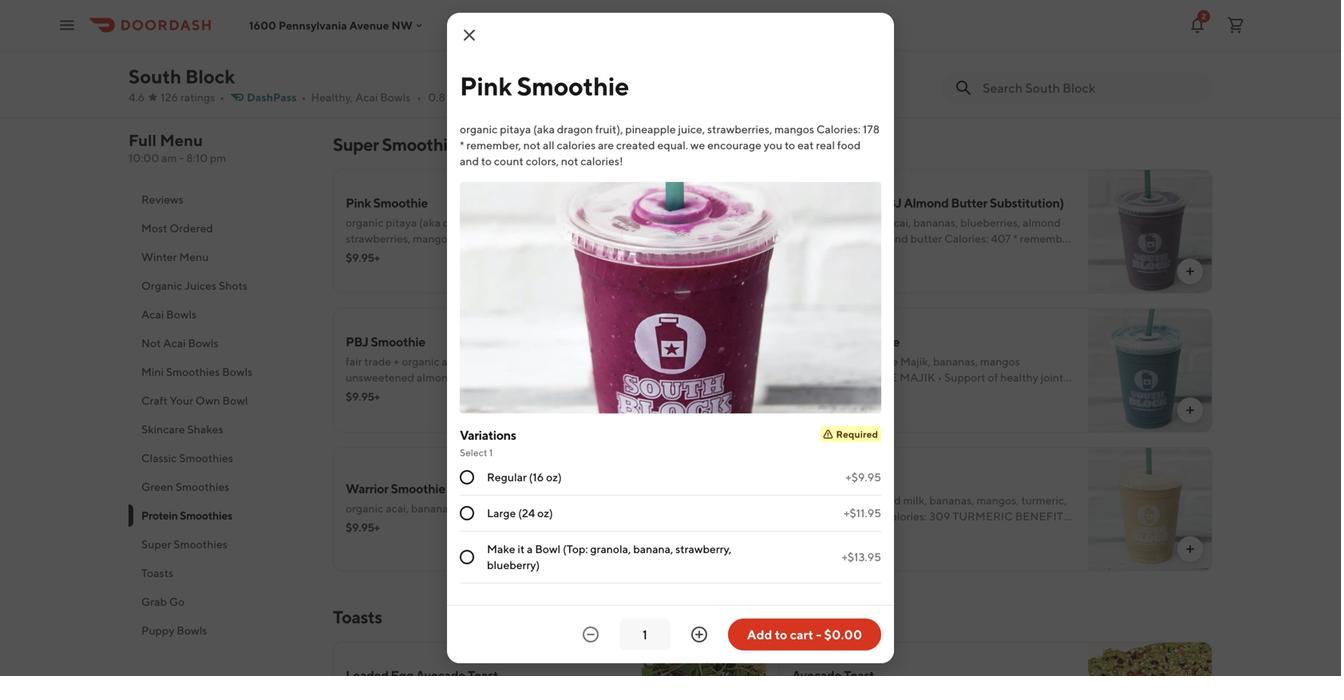 Task type: locate. For each thing, give the bounding box(es) containing it.
0 horizontal spatial *
[[460, 139, 464, 152]]

1 vertical spatial antioxidant
[[883, 542, 941, 555]]

mangos inside organic pitaya (aka dragon fruit),  pineapple juice, strawberries, mangos  calories: 178 * remember, not all calories are created equal. we encourage you to eat real food and to count colors, not calories!
[[775, 123, 814, 136]]

0 vertical spatial -
[[179, 151, 184, 165]]

and right the "vitality" at the right of the page
[[985, 403, 1004, 416]]

antioxidant down substance
[[883, 542, 941, 555]]

bowls for not
[[188, 337, 218, 350]]

fair
[[792, 216, 809, 229]]

featured items
[[141, 164, 218, 177]]

own
[[196, 394, 220, 407]]

1 horizontal spatial acai,
[[888, 216, 911, 229]]

0 horizontal spatial bowl
[[222, 394, 248, 407]]

0 vertical spatial toasts
[[141, 567, 173, 580]]

count up "pbj smoothie"
[[406, 264, 435, 277]]

a right curcumin,
[[890, 526, 896, 539]]

and down "mi"
[[460, 155, 479, 168]]

bowl right own
[[222, 394, 248, 407]]

2 horizontal spatial are
[[867, 248, 883, 261]]

oz) for regular (16 oz)
[[546, 471, 562, 484]]

0 vertical spatial real
[[816, 139, 835, 152]]

real
[[816, 139, 835, 152], [605, 248, 624, 261], [811, 264, 830, 277]]

all inside pink smoothie organic pitaya (aka dragon fruit),  pineapple juice, strawberries, mangos  calories: 178  * remember, not all calories are created equal. we encourage you to eat real food and to count colors, not calories!
[[604, 232, 615, 245]]

your
[[170, 394, 193, 407]]

* inside pink smoothie organic pitaya (aka dragon fruit),  pineapple juice, strawberries, mangos  calories: 178  * remember, not all calories are created equal. we encourage you to eat real food and to count colors, not calories!
[[520, 232, 525, 245]]

bananas, inside golden smoothie unsweetened almond milk, bananas, mangos, turmeric, ginger, raw honey  calories: 309  turmeric benefits: contains curcumin, a substance with powerful  anti- inflammatory and antioxidant properties.
[[930, 494, 975, 507]]

1 vertical spatial real
[[605, 248, 624, 261]]

calories inside abj smoothie (pbj almond butter substitution) fair trade + organic acai, bananas, blueberries, almond milk, all natural almond butter  calories: 407  * remember, not all calories are created equal. we encourage you to eat real food and to count colors, not calories!
[[826, 248, 864, 261]]

benefits
[[792, 371, 847, 384]]

and down curcumin,
[[861, 542, 881, 555]]

• left healthy,
[[302, 91, 306, 104]]

1 vertical spatial strawberry,
[[676, 543, 732, 556]]

full menu 10:00 am - 8:10 pm
[[129, 131, 226, 165]]

required
[[836, 429, 878, 440]]

bowls left 0.8
[[380, 91, 411, 104]]

calories: inside pink smoothie organic pitaya (aka dragon fruit),  pineapple juice, strawberries, mangos  calories: 178  * remember, not all calories are created equal. we encourage you to eat real food and to count colors, not calories!
[[455, 232, 499, 245]]

skincare shakes
[[141, 423, 223, 436]]

1 horizontal spatial +
[[840, 216, 846, 229]]

majik,
[[901, 355, 931, 368]]

almond down the substitution)
[[1023, 216, 1061, 229]]

0 vertical spatial antioxidant
[[931, 387, 989, 400]]

0 horizontal spatial super smoothies
[[141, 538, 228, 551]]

add item to cart image for strawberry passion smoothie + protein
[[1184, 70, 1197, 83]]

open menu image
[[57, 16, 77, 35]]

1 vertical spatial toasts
[[333, 607, 382, 628]]

smoothie inside golden smoothie unsweetened almond milk, bananas, mangos, turmeric, ginger, raw honey  calories: 309  turmeric benefits: contains curcumin, a substance with powerful  anti- inflammatory and antioxidant properties.
[[836, 473, 891, 488]]

1 horizontal spatial encourage
[[708, 139, 762, 152]]

0 vertical spatial acai,
[[888, 216, 911, 229]]

1 horizontal spatial are
[[598, 139, 614, 152]]

we
[[691, 139, 705, 152], [479, 248, 494, 261], [959, 248, 974, 261]]

created inside abj smoothie (pbj almond butter substitution) fair trade + organic acai, bananas, blueberries, almond milk, all natural almond butter  calories: 407  * remember, not all calories are created equal. we encourage you to eat real food and to count colors, not calories!
[[885, 248, 924, 261]]

0 vertical spatial support
[[945, 371, 986, 384]]

1 horizontal spatial colors,
[[526, 155, 559, 168]]

acai, inside "warrior smoothie organic acai, bananas, strawberry, pineapple juice $9.95+"
[[386, 502, 409, 515]]

not
[[524, 139, 541, 152], [561, 155, 579, 168], [584, 232, 601, 245], [792, 248, 809, 261], [473, 264, 490, 277], [959, 264, 976, 277]]

make
[[487, 543, 516, 556]]

add item to cart image
[[1184, 70, 1197, 83], [1184, 265, 1197, 278]]

1 add item to cart image from the top
[[1184, 70, 1197, 83]]

1 horizontal spatial support
[[945, 371, 986, 384]]

0 vertical spatial add item to cart image
[[1184, 70, 1197, 83]]

eat
[[798, 139, 814, 152], [587, 248, 603, 261], [792, 264, 809, 277]]

strawberries, inside pink smoothie organic pitaya (aka dragon fruit),  pineapple juice, strawberries, mangos  calories: 178  * remember, not all calories are created equal. we encourage you to eat real food and to count colors, not calories!
[[346, 232, 411, 245]]

granola,
[[590, 543, 631, 556]]

remember, inside abj smoothie (pbj almond butter substitution) fair trade + organic acai, bananas, blueberries, almond milk, all natural almond butter  calories: 407  * remember, not all calories are created equal. we encourage you to eat real food and to count colors, not calories!
[[1020, 232, 1075, 245]]

milk, inside abj smoothie (pbj almond butter substitution) fair trade + organic acai, bananas, blueberries, almond milk, all natural almond butter  calories: 407  * remember, not all calories are created equal. we encourage you to eat real food and to count colors, not calories!
[[792, 232, 816, 245]]

smoothies for green smoothies button
[[176, 480, 229, 494]]

are inside pink smoothie organic pitaya (aka dragon fruit),  pineapple juice, strawberries, mangos  calories: 178  * remember, not all calories are created equal. we encourage you to eat real food and to count colors, not calories!
[[387, 248, 403, 261]]

0 vertical spatial milk,
[[792, 232, 816, 245]]

bananas, up butter
[[914, 216, 959, 229]]

1 vertical spatial bowl
[[535, 543, 561, 556]]

None radio
[[460, 470, 474, 485]]

0 horizontal spatial toasts
[[141, 567, 173, 580]]

milk, up substance
[[904, 494, 928, 507]]

(16
[[529, 471, 544, 484]]

2 vertical spatial acai
[[163, 337, 186, 350]]

calories: inside abj smoothie (pbj almond butter substitution) fair trade + organic acai, bananas, blueberries, almond milk, all natural almond butter  calories: 407  * remember, not all calories are created equal. we encourage you to eat real food and to count colors, not calories!
[[945, 232, 989, 245]]

unsweetened
[[792, 494, 861, 507]]

0 horizontal spatial you
[[553, 248, 572, 261]]

1 horizontal spatial strawberry,
[[676, 543, 732, 556]]

smoothie for golden smoothie unsweetened almond milk, bananas, mangos, turmeric, ginger, raw honey  calories: 309  turmeric benefits: contains curcumin, a substance with powerful  anti- inflammatory and antioxidant properties.
[[836, 473, 891, 488]]

0 vertical spatial pitaya
[[500, 123, 531, 136]]

acai, down (pbj
[[888, 216, 911, 229]]

vitality
[[948, 403, 983, 416]]

bananas, right majik,
[[933, 355, 978, 368]]

bowl inside 'craft your own bowl' button
[[222, 394, 248, 407]]

1 vertical spatial menu
[[179, 250, 209, 264]]

energy,
[[909, 403, 946, 416]]

strawberry, inside make it a bowl (top: granola, banana, strawberry, blueberry)
[[676, 543, 732, 556]]

remember,
[[467, 139, 521, 152], [527, 232, 582, 245], [1020, 232, 1075, 245]]

dragon inside pink smoothie organic pitaya (aka dragon fruit),  pineapple juice, strawberries, mangos  calories: 178  * remember, not all calories are created equal. we encourage you to eat real food and to count colors, not calories!
[[443, 216, 479, 229]]

+$9.95
[[846, 471, 882, 484]]

0 vertical spatial pink
[[460, 71, 512, 101]]

1 horizontal spatial pitaya
[[500, 123, 531, 136]]

0 horizontal spatial fruit),
[[481, 216, 509, 229]]

menu inside winter menu button
[[179, 250, 209, 264]]

oz) right (16
[[546, 471, 562, 484]]

1600 pennsylvania avenue nw button
[[249, 19, 425, 32]]

bowl for a
[[535, 543, 561, 556]]

strawberry, right banana,
[[676, 543, 732, 556]]

0 horizontal spatial count
[[406, 264, 435, 277]]

1 horizontal spatial toasts
[[333, 607, 382, 628]]

peanut blast smoothie + spinach
[[346, 0, 530, 16]]

bowls down not acai bowls button
[[222, 365, 253, 379]]

food inside abj smoothie (pbj almond butter substitution) fair trade + organic acai, bananas, blueberries, almond milk, all natural almond butter  calories: 407  * remember, not all calories are created equal. we encourage you to eat real food and to count colors, not calories!
[[832, 264, 856, 277]]

count inside organic pitaya (aka dragon fruit),  pineapple juice, strawberries, mangos  calories: 178 * remember, not all calories are created equal. we encourage you to eat real food and to count colors, not calories!
[[494, 155, 524, 168]]

menu up am
[[160, 131, 203, 150]]

0 horizontal spatial acai,
[[386, 502, 409, 515]]

blue
[[875, 355, 898, 368]]

smoothies down classic smoothies
[[176, 480, 229, 494]]

strawberry passion smoothie + protein image
[[1088, 0, 1213, 99]]

1 horizontal spatial 178
[[863, 123, 880, 136]]

smoothies inside button
[[174, 538, 228, 551]]

milk, inside golden smoothie unsweetened almond milk, bananas, mangos, turmeric, ginger, raw honey  calories: 309  turmeric benefits: contains curcumin, a substance with powerful  anti- inflammatory and antioxidant properties.
[[904, 494, 928, 507]]

2 horizontal spatial equal.
[[926, 248, 957, 261]]

0 horizontal spatial we
[[479, 248, 494, 261]]

smoothie inside abj smoothie (pbj almond butter substitution) fair trade + organic acai, bananas, blueberries, almond milk, all natural almond butter  calories: 407  * remember, not all calories are created equal. we encourage you to eat real food and to count colors, not calories!
[[818, 195, 873, 210]]

count up pink smoothie organic pitaya (aka dragon fruit),  pineapple juice, strawberries, mangos  calories: 178  * remember, not all calories are created equal. we encourage you to eat real food and to count colors, not calories!
[[494, 155, 524, 168]]

mangos inside pink smoothie organic pitaya (aka dragon fruit),  pineapple juice, strawberries, mangos  calories: 178  * remember, not all calories are created equal. we encourage you to eat real food and to count colors, not calories!
[[413, 232, 453, 245]]

2 horizontal spatial calories!
[[979, 264, 1021, 277]]

acai up not
[[141, 308, 164, 321]]

majik
[[900, 371, 936, 384]]

0 horizontal spatial colors,
[[438, 264, 471, 277]]

1 vertical spatial milk,
[[904, 494, 928, 507]]

2 vertical spatial real
[[811, 264, 830, 277]]

smoothies up craft your own bowl on the left of the page
[[166, 365, 220, 379]]

almond
[[1023, 216, 1061, 229], [870, 232, 909, 245], [863, 494, 901, 507]]

1 horizontal spatial super smoothies
[[333, 134, 465, 155]]

variations group
[[460, 426, 882, 584]]

classic smoothies
[[141, 452, 233, 465]]

0 vertical spatial strawberries,
[[708, 123, 772, 136]]

0 horizontal spatial (aka
[[419, 216, 441, 229]]

fruit), inside pink smoothie organic pitaya (aka dragon fruit),  pineapple juice, strawberries, mangos  calories: 178  * remember, not all calories are created equal. we encourage you to eat real food and to count colors, not calories!
[[481, 216, 509, 229]]

colors,
[[526, 155, 559, 168], [438, 264, 471, 277], [924, 264, 957, 277]]

0 vertical spatial eat
[[798, 139, 814, 152]]

juice, inside the mermaid smoothie pineapple juice, blue majik, bananas, mangos benefits of blue majik • support of healthy joints and flexibility. • support for antioxidant and cellular protection. • increased energy, vitality and endurance.
[[846, 355, 873, 368]]

bowl right it
[[535, 543, 561, 556]]

support
[[945, 371, 986, 384], [871, 387, 912, 400]]

1 horizontal spatial you
[[764, 139, 783, 152]]

count
[[494, 155, 524, 168], [406, 264, 435, 277], [892, 264, 922, 277]]

0 vertical spatial oz)
[[546, 471, 562, 484]]

and inside abj smoothie (pbj almond butter substitution) fair trade + organic acai, bananas, blueberries, almond milk, all natural almond butter  calories: 407  * remember, not all calories are created equal. we encourage you to eat real food and to count colors, not calories!
[[858, 264, 877, 277]]

0 horizontal spatial equal.
[[446, 248, 477, 261]]

raw
[[829, 510, 847, 523]]

count inside abj smoothie (pbj almond butter substitution) fair trade + organic acai, bananas, blueberries, almond milk, all natural almond butter  calories: 407  * remember, not all calories are created equal. we encourage you to eat real food and to count colors, not calories!
[[892, 264, 922, 277]]

-
[[179, 151, 184, 165], [816, 627, 822, 642]]

add to cart - $0.00 button
[[728, 619, 882, 651]]

•
[[220, 91, 225, 104], [302, 91, 306, 104], [417, 91, 422, 104], [938, 371, 942, 384], [864, 387, 869, 400], [850, 403, 855, 416]]

• left 0.8
[[417, 91, 422, 104]]

bowls up not acai bowls
[[166, 308, 197, 321]]

0 horizontal spatial 178
[[501, 232, 518, 245]]

407
[[991, 232, 1011, 245]]

calories inside pink smoothie organic pitaya (aka dragon fruit),  pineapple juice, strawberries, mangos  calories: 178  * remember, not all calories are created equal. we encourage you to eat real food and to count colors, not calories!
[[346, 248, 385, 261]]

antioxidant
[[931, 387, 989, 400], [883, 542, 941, 555]]

and up "pbj smoothie"
[[372, 264, 391, 277]]

1 horizontal spatial (aka
[[533, 123, 555, 136]]

1 vertical spatial acai
[[141, 308, 164, 321]]

- inside full menu 10:00 am - 8:10 pm
[[179, 151, 184, 165]]

and inside golden smoothie unsweetened almond milk, bananas, mangos, turmeric, ginger, raw honey  calories: 309  turmeric benefits: contains curcumin, a substance with powerful  anti- inflammatory and antioxidant properties.
[[861, 542, 881, 555]]

1 vertical spatial -
[[816, 627, 822, 642]]

menu up organic juices shots
[[179, 250, 209, 264]]

count down butter
[[892, 264, 922, 277]]

turmeric,
[[1022, 494, 1067, 507]]

0 horizontal spatial calories
[[346, 248, 385, 261]]

0 vertical spatial (aka
[[533, 123, 555, 136]]

oz)
[[546, 471, 562, 484], [538, 507, 553, 520]]

ginger,
[[792, 510, 827, 523]]

1 horizontal spatial fruit),
[[595, 123, 623, 136]]

0 horizontal spatial encourage
[[496, 248, 551, 261]]

$9.95+ for mermaid smoothie
[[792, 390, 826, 403]]

you inside organic pitaya (aka dragon fruit),  pineapple juice, strawberries, mangos  calories: 178 * remember, not all calories are created equal. we encourage you to eat real food and to count colors, not calories!
[[764, 139, 783, 152]]

pink inside pink smoothie dialog
[[460, 71, 512, 101]]

$9.95+ inside "warrior smoothie organic acai, bananas, strawberry, pineapple juice $9.95+"
[[346, 521, 380, 534]]

juices
[[185, 279, 217, 292]]

1 horizontal spatial dragon
[[557, 123, 593, 136]]

created inside pink smoothie organic pitaya (aka dragon fruit),  pineapple juice, strawberries, mangos  calories: 178  * remember, not all calories are created equal. we encourage you to eat real food and to count colors, not calories!
[[405, 248, 444, 261]]

pbj smoothie image
[[642, 308, 767, 433]]

strawberry, down 'regular'
[[458, 502, 514, 515]]

fruit),
[[595, 123, 623, 136], [481, 216, 509, 229]]

1 vertical spatial eat
[[587, 248, 603, 261]]

smoothies inside button
[[179, 452, 233, 465]]

skincare shakes button
[[129, 415, 314, 444]]

to inside button
[[775, 627, 788, 642]]

1 horizontal spatial calories
[[557, 139, 596, 152]]

almond down (pbj
[[870, 232, 909, 245]]

• down the of
[[864, 387, 869, 400]]

smoothie inside the mermaid smoothie pineapple juice, blue majik, bananas, mangos benefits of blue majik • support of healthy joints and flexibility. • support for antioxidant and cellular protection. • increased energy, vitality and endurance.
[[845, 334, 900, 349]]

0 vertical spatial bowl
[[222, 394, 248, 407]]

0 items, open order cart image
[[1227, 16, 1246, 35]]

bananas, left large
[[411, 502, 456, 515]]

blast
[[389, 0, 417, 16]]

126
[[161, 91, 178, 104]]

smoothie for pink smoothie
[[517, 71, 629, 101]]

pitaya
[[500, 123, 531, 136], [386, 216, 417, 229]]

juice,
[[678, 123, 705, 136], [564, 216, 591, 229], [846, 355, 873, 368]]

0 horizontal spatial are
[[387, 248, 403, 261]]

smoothies down 0.8
[[382, 134, 465, 155]]

acai right not
[[163, 337, 186, 350]]

1 vertical spatial support
[[871, 387, 912, 400]]

1 horizontal spatial milk,
[[904, 494, 928, 507]]

super down 'protein smoothies'
[[141, 538, 171, 551]]

smoothies down green smoothies button
[[180, 509, 232, 522]]

add item to cart image for golden
[[1184, 543, 1197, 556]]

spinach
[[485, 0, 530, 16]]

2 horizontal spatial +
[[959, 0, 965, 16]]

oz) right (24
[[538, 507, 553, 520]]

menu for winter
[[179, 250, 209, 264]]

full
[[129, 131, 157, 150]]

pitaya inside pink smoothie organic pitaya (aka dragon fruit),  pineapple juice, strawberries, mangos  calories: 178  * remember, not all calories are created equal. we encourage you to eat real food and to count colors, not calories!
[[386, 216, 417, 229]]

2 horizontal spatial mangos
[[981, 355, 1020, 368]]

acai, inside abj smoothie (pbj almond butter substitution) fair trade + organic acai, bananas, blueberries, almond milk, all natural almond butter  calories: 407  * remember, not all calories are created equal. we encourage you to eat real food and to count colors, not calories!
[[888, 216, 911, 229]]

encourage inside pink smoothie organic pitaya (aka dragon fruit),  pineapple juice, strawberries, mangos  calories: 178  * remember, not all calories are created equal. we encourage you to eat real food and to count colors, not calories!
[[496, 248, 551, 261]]

and inside pink smoothie organic pitaya (aka dragon fruit),  pineapple juice, strawberries, mangos  calories: 178  * remember, not all calories are created equal. we encourage you to eat real food and to count colors, not calories!
[[372, 264, 391, 277]]

126 ratings •
[[161, 91, 225, 104]]

1 vertical spatial pineapple
[[511, 216, 562, 229]]

equal.
[[658, 139, 688, 152], [446, 248, 477, 261], [926, 248, 957, 261]]

you inside abj smoothie (pbj almond butter substitution) fair trade + organic acai, bananas, blueberries, almond milk, all natural almond butter  calories: 407  * remember, not all calories are created equal. we encourage you to eat real food and to count colors, not calories!
[[1033, 248, 1051, 261]]

1 vertical spatial super
[[141, 538, 171, 551]]

0 vertical spatial fruit),
[[595, 123, 623, 136]]

and down of
[[991, 387, 1010, 400]]

0 horizontal spatial strawberry,
[[458, 502, 514, 515]]

smoothies down shakes
[[179, 452, 233, 465]]

bowls inside button
[[222, 365, 253, 379]]

acai bowls
[[141, 308, 197, 321]]

grab go button
[[129, 588, 314, 616]]

1 horizontal spatial a
[[890, 526, 896, 539]]

0 vertical spatial almond
[[1023, 216, 1061, 229]]

0 horizontal spatial milk,
[[792, 232, 816, 245]]

1 horizontal spatial mangos
[[775, 123, 814, 136]]

antioxidant up the "vitality" at the right of the page
[[931, 387, 989, 400]]

0 vertical spatial juice,
[[678, 123, 705, 136]]

0 vertical spatial acai
[[355, 91, 378, 104]]

blue
[[868, 371, 898, 384]]

pink smoothie
[[460, 71, 629, 101]]

organic juices shots
[[141, 279, 248, 292]]

almond up the honey
[[863, 494, 901, 507]]

2 add item to cart image from the top
[[1184, 265, 1197, 278]]

*
[[460, 139, 464, 152], [520, 232, 525, 245], [1014, 232, 1018, 245]]

1 vertical spatial dragon
[[443, 216, 479, 229]]

winter menu
[[141, 250, 209, 264]]

(aka inside organic pitaya (aka dragon fruit),  pineapple juice, strawberries, mangos  calories: 178 * remember, not all calories are created equal. we encourage you to eat real food and to count colors, not calories!
[[533, 123, 555, 136]]

colors, inside pink smoothie organic pitaya (aka dragon fruit),  pineapple juice, strawberries, mangos  calories: 178  * remember, not all calories are created equal. we encourage you to eat real food and to count colors, not calories!
[[438, 264, 471, 277]]

mini smoothies bowls button
[[129, 358, 314, 387]]

1 vertical spatial pitaya
[[386, 216, 417, 229]]

healthy, acai bowls • 0.8 mi
[[311, 91, 460, 104]]

eat inside organic pitaya (aka dragon fruit),  pineapple juice, strawberries, mangos  calories: 178 * remember, not all calories are created equal. we encourage you to eat real food and to count colors, not calories!
[[798, 139, 814, 152]]

- right cart
[[816, 627, 822, 642]]

0 horizontal spatial support
[[871, 387, 912, 400]]

all inside organic pitaya (aka dragon fruit),  pineapple juice, strawberries, mangos  calories: 178 * remember, not all calories are created equal. we encourage you to eat real food and to count colors, not calories!
[[543, 139, 555, 152]]

1 horizontal spatial *
[[520, 232, 525, 245]]

blueberry)
[[487, 559, 540, 572]]

strawberries,
[[708, 123, 772, 136], [346, 232, 411, 245]]

acai, down warrior
[[386, 502, 409, 515]]

- right am
[[179, 151, 184, 165]]

organic inside pink smoothie organic pitaya (aka dragon fruit),  pineapple juice, strawberries, mangos  calories: 178  * remember, not all calories are created equal. we encourage you to eat real food and to count colors, not calories!
[[346, 216, 384, 229]]

0.8
[[428, 91, 445, 104]]

add item to cart image for abj smoothie (pbj almond butter substitution)
[[1184, 265, 1197, 278]]

support left of
[[945, 371, 986, 384]]

pineapple inside pink smoothie organic pitaya (aka dragon fruit),  pineapple juice, strawberries, mangos  calories: 178  * remember, not all calories are created equal. we encourage you to eat real food and to count colors, not calories!
[[511, 216, 562, 229]]

smoothie for abj smoothie (pbj almond butter substitution) fair trade + organic acai, bananas, blueberries, almond milk, all natural almond butter  calories: 407  * remember, not all calories are created equal. we encourage you to eat real food and to count colors, not calories!
[[818, 195, 873, 210]]

add item to cart image
[[738, 265, 751, 278], [738, 404, 751, 417], [1184, 404, 1197, 417], [1184, 543, 1197, 556]]

0 vertical spatial menu
[[160, 131, 203, 150]]

and down natural
[[858, 264, 877, 277]]

1 vertical spatial almond
[[870, 232, 909, 245]]

items
[[190, 164, 218, 177]]

0 horizontal spatial mangos
[[413, 232, 453, 245]]

bowls up mini smoothies bowls
[[188, 337, 218, 350]]

select
[[460, 447, 487, 458]]

bananas, inside the mermaid smoothie pineapple juice, blue majik, bananas, mangos benefits of blue majik • support of healthy joints and flexibility. • support for antioxidant and cellular protection. • increased energy, vitality and endurance.
[[933, 355, 978, 368]]

antioxidant inside golden smoothie unsweetened almond milk, bananas, mangos, turmeric, ginger, raw honey  calories: 309  turmeric benefits: contains curcumin, a substance with powerful  anti- inflammatory and antioxidant properties.
[[883, 542, 941, 555]]

reviews
[[141, 193, 184, 206]]

0 vertical spatial pineapple
[[625, 123, 676, 136]]

smoothie inside pink smoothie dialog
[[517, 71, 629, 101]]

1 horizontal spatial we
[[691, 139, 705, 152]]

0 horizontal spatial strawberries,
[[346, 232, 411, 245]]

1 horizontal spatial remember,
[[527, 232, 582, 245]]

support down blue
[[871, 387, 912, 400]]

pink inside pink smoothie organic pitaya (aka dragon fruit),  pineapple juice, strawberries, mangos  calories: 178  * remember, not all calories are created equal. we encourage you to eat real food and to count colors, not calories!
[[346, 195, 371, 210]]

dragon
[[557, 123, 593, 136], [443, 216, 479, 229]]

antioxidant inside the mermaid smoothie pineapple juice, blue majik, bananas, mangos benefits of blue majik • support of healthy joints and flexibility. • support for antioxidant and cellular protection. • increased energy, vitality and endurance.
[[931, 387, 989, 400]]

milk, down fair
[[792, 232, 816, 245]]

turmeric
[[953, 510, 1013, 523]]

green smoothies button
[[129, 473, 314, 501]]

acai for healthy,
[[355, 91, 378, 104]]

smoothie for pink smoothie organic pitaya (aka dragon fruit),  pineapple juice, strawberries, mangos  calories: 178  * remember, not all calories are created equal. we encourage you to eat real food and to count colors, not calories!
[[373, 195, 428, 210]]

pink for pink smoothie
[[460, 71, 512, 101]]

calories!
[[581, 155, 623, 168], [492, 264, 535, 277], [979, 264, 1021, 277]]

strawberries, inside organic pitaya (aka dragon fruit),  pineapple juice, strawberries, mangos  calories: 178 * remember, not all calories are created equal. we encourage you to eat real food and to count colors, not calories!
[[708, 123, 772, 136]]

smoothie for warrior smoothie organic acai, bananas, strawberry, pineapple juice $9.95+
[[391, 481, 446, 496]]

count inside pink smoothie organic pitaya (aka dragon fruit),  pineapple juice, strawberries, mangos  calories: 178  * remember, not all calories are created equal. we encourage you to eat real food and to count colors, not calories!
[[406, 264, 435, 277]]

1 vertical spatial pink
[[346, 195, 371, 210]]

0 vertical spatial a
[[890, 526, 896, 539]]

super smoothies down 'protein smoothies'
[[141, 538, 228, 551]]

a right it
[[527, 543, 533, 556]]

0 vertical spatial strawberry,
[[458, 502, 514, 515]]

+$13.95
[[842, 551, 882, 564]]

2 vertical spatial mangos
[[981, 355, 1020, 368]]

1 vertical spatial (aka
[[419, 216, 441, 229]]

menu inside full menu 10:00 am - 8:10 pm
[[160, 131, 203, 150]]

2 vertical spatial almond
[[863, 494, 901, 507]]

warrior smoothie image
[[642, 447, 767, 572]]

super down healthy,
[[333, 134, 379, 155]]

0 horizontal spatial super
[[141, 538, 171, 551]]

+
[[476, 0, 483, 16], [959, 0, 965, 16], [840, 216, 846, 229]]

10:00
[[129, 151, 159, 165]]

created
[[616, 139, 655, 152], [405, 248, 444, 261], [885, 248, 924, 261]]

increase quantity by 1 image
[[690, 625, 709, 644]]

bowls for mini
[[222, 365, 253, 379]]

joints
[[1041, 371, 1069, 384]]

2 vertical spatial juice,
[[846, 355, 873, 368]]

smoothies down 'protein smoothies'
[[174, 538, 228, 551]]

None radio
[[460, 506, 474, 521], [460, 550, 474, 565], [460, 506, 474, 521], [460, 550, 474, 565]]

2 horizontal spatial you
[[1033, 248, 1051, 261]]

dashpass
[[247, 91, 297, 104]]

bananas, up the 309
[[930, 494, 975, 507]]

super smoothies down healthy, acai bowls • 0.8 mi
[[333, 134, 465, 155]]

abj smoothie (pbj almond butter substitution) image
[[1088, 169, 1213, 294]]

0 vertical spatial mangos
[[775, 123, 814, 136]]

acai right healthy,
[[355, 91, 378, 104]]

menu for full
[[160, 131, 203, 150]]

equal. inside organic pitaya (aka dragon fruit),  pineapple juice, strawberries, mangos  calories: 178 * remember, not all calories are created equal. we encourage you to eat real food and to count colors, not calories!
[[658, 139, 688, 152]]

0 horizontal spatial pitaya
[[386, 216, 417, 229]]



Task type: describe. For each thing, give the bounding box(es) containing it.
protein smoothies
[[141, 509, 232, 522]]

+ for spinach
[[476, 0, 483, 16]]

almond inside golden smoothie unsweetened almond milk, bananas, mangos, turmeric, ginger, raw honey  calories: 309  turmeric benefits: contains curcumin, a substance with powerful  anti- inflammatory and antioxidant properties.
[[863, 494, 901, 507]]

mermaid smoothie pineapple juice, blue majik, bananas, mangos benefits of blue majik • support of healthy joints and flexibility. • support for antioxidant and cellular protection. • increased energy, vitality and endurance.
[[792, 334, 1069, 416]]

created inside organic pitaya (aka dragon fruit),  pineapple juice, strawberries, mangos  calories: 178 * remember, not all calories are created equal. we encourage you to eat real food and to count colors, not calories!
[[616, 139, 655, 152]]

mermaid
[[792, 334, 843, 349]]

Item Search search field
[[983, 79, 1200, 97]]

properties.
[[943, 542, 998, 555]]

flexibility.
[[814, 387, 862, 400]]

178 inside pink smoothie organic pitaya (aka dragon fruit),  pineapple juice, strawberries, mangos  calories: 178  * remember, not all calories are created equal. we encourage you to eat real food and to count colors, not calories!
[[501, 232, 518, 245]]

mermaid smoothie image
[[1088, 308, 1213, 433]]

grab go
[[141, 595, 185, 609]]

you inside pink smoothie organic pitaya (aka dragon fruit),  pineapple juice, strawberries, mangos  calories: 178  * remember, not all calories are created equal. we encourage you to eat real food and to count colors, not calories!
[[553, 248, 572, 261]]

$9.95+ for pink smoothie
[[346, 251, 380, 264]]

mangos inside the mermaid smoothie pineapple juice, blue majik, bananas, mangos benefits of blue majik • support of healthy joints and flexibility. • support for antioxidant and cellular protection. • increased energy, vitality and endurance.
[[981, 355, 1020, 368]]

are inside abj smoothie (pbj almond butter substitution) fair trade + organic acai, bananas, blueberries, almond milk, all natural almond butter  calories: 407  * remember, not all calories are created equal. we encourage you to eat real food and to count colors, not calories!
[[867, 248, 883, 261]]

dashpass •
[[247, 91, 306, 104]]

calories! inside pink smoothie organic pitaya (aka dragon fruit),  pineapple juice, strawberries, mangos  calories: 178  * remember, not all calories are created equal. we encourage you to eat real food and to count colors, not calories!
[[492, 264, 535, 277]]

craft your own bowl button
[[129, 387, 314, 415]]

winter
[[141, 250, 177, 264]]

warrior
[[346, 481, 389, 496]]

eat inside pink smoothie organic pitaya (aka dragon fruit),  pineapple juice, strawberries, mangos  calories: 178  * remember, not all calories are created equal. we encourage you to eat real food and to count colors, not calories!
[[587, 248, 603, 261]]

ordered
[[170, 222, 213, 235]]

substance
[[898, 526, 950, 539]]

loaded egg avocado toast image
[[642, 642, 767, 676]]

smoothies for classic smoothies button on the left
[[179, 452, 233, 465]]

smoothie for pbj smoothie
[[371, 334, 425, 349]]

mi
[[448, 91, 460, 104]]

pennsylvania
[[279, 19, 347, 32]]

shakes
[[187, 423, 223, 436]]

notification bell image
[[1188, 16, 1207, 35]]

4.6
[[129, 91, 145, 104]]

most ordered button
[[129, 214, 314, 243]]

encourage inside organic pitaya (aka dragon fruit),  pineapple juice, strawberries, mangos  calories: 178 * remember, not all calories are created equal. we encourage you to eat real food and to count colors, not calories!
[[708, 139, 762, 152]]

pitaya inside organic pitaya (aka dragon fruit),  pineapple juice, strawberries, mangos  calories: 178 * remember, not all calories are created equal. we encourage you to eat real food and to count colors, not calories!
[[500, 123, 531, 136]]

powerful
[[976, 526, 1022, 539]]

pm
[[210, 151, 226, 165]]

increased
[[857, 403, 907, 416]]

shots
[[219, 279, 248, 292]]

calories inside organic pitaya (aka dragon fruit),  pineapple juice, strawberries, mangos  calories: 178 * remember, not all calories are created equal. we encourage you to eat real food and to count colors, not calories!
[[557, 139, 596, 152]]

almond
[[904, 195, 949, 210]]

honey
[[849, 510, 881, 523]]

organic juices shots button
[[129, 272, 314, 300]]

variations
[[460, 428, 516, 443]]

calories: inside organic pitaya (aka dragon fruit),  pineapple juice, strawberries, mangos  calories: 178 * remember, not all calories are created equal. we encourage you to eat real food and to count colors, not calories!
[[817, 123, 861, 136]]

food inside organic pitaya (aka dragon fruit),  pineapple juice, strawberries, mangos  calories: 178 * remember, not all calories are created equal. we encourage you to eat real food and to count colors, not calories!
[[838, 139, 861, 152]]

pbj
[[346, 334, 369, 349]]

green
[[141, 480, 173, 494]]

bananas, inside "warrior smoothie organic acai, bananas, strawberry, pineapple juice $9.95+"
[[411, 502, 456, 515]]

not acai bowls
[[141, 337, 218, 350]]

not acai bowls button
[[129, 329, 314, 358]]

make it a bowl (top: granola, banana, strawberry, blueberry)
[[487, 543, 732, 572]]

decrease quantity by 1 image
[[581, 625, 601, 644]]

• down block
[[220, 91, 225, 104]]

mangos,
[[977, 494, 1019, 507]]

$0.00
[[824, 627, 863, 642]]

acai for not
[[163, 337, 186, 350]]

- inside button
[[816, 627, 822, 642]]

organic
[[141, 279, 182, 292]]

calories: inside golden smoothie unsweetened almond milk, bananas, mangos, turmeric, ginger, raw honey  calories: 309  turmeric benefits: contains curcumin, a substance with powerful  anti- inflammatory and antioxidant properties.
[[883, 510, 927, 523]]

(top:
[[563, 543, 588, 556]]

real inside abj smoothie (pbj almond butter substitution) fair trade + organic acai, bananas, blueberries, almond milk, all natural almond butter  calories: 407  * remember, not all calories are created equal. we encourage you to eat real food and to count colors, not calories!
[[811, 264, 830, 277]]

natural
[[832, 232, 868, 245]]

blueberries,
[[961, 216, 1021, 229]]

pbj smoothie
[[346, 334, 425, 349]]

reviews button
[[129, 185, 314, 214]]

none radio inside variations group
[[460, 470, 474, 485]]

encourage inside abj smoothie (pbj almond butter substitution) fair trade + organic acai, bananas, blueberries, almond milk, all natural almond butter  calories: 407  * remember, not all calories are created equal. we encourage you to eat real food and to count colors, not calories!
[[976, 248, 1030, 261]]

peanut blast smoothie + spinach image
[[642, 0, 767, 99]]

pink smoothie organic pitaya (aka dragon fruit),  pineapple juice, strawberries, mangos  calories: 178  * remember, not all calories are created equal. we encourage you to eat real food and to count colors, not calories!
[[346, 195, 624, 277]]

organic inside abj smoothie (pbj almond butter substitution) fair trade + organic acai, bananas, blueberries, almond milk, all natural almond butter  calories: 407  * remember, not all calories are created equal. we encourage you to eat real food and to count colors, not calories!
[[848, 216, 886, 229]]

regular (16 oz)
[[487, 471, 562, 484]]

0 vertical spatial super
[[333, 134, 379, 155]]

bananas, inside abj smoothie (pbj almond butter substitution) fair trade + organic acai, bananas, blueberries, almond milk, all natural almond butter  calories: 407  * remember, not all calories are created equal. we encourage you to eat real food and to count colors, not calories!
[[914, 216, 959, 229]]

real inside pink smoothie organic pitaya (aka dragon fruit),  pineapple juice, strawberries, mangos  calories: 178  * remember, not all calories are created equal. we encourage you to eat real food and to count colors, not calories!
[[605, 248, 624, 261]]

variations select 1
[[460, 428, 516, 458]]

with
[[952, 526, 974, 539]]

winter menu button
[[129, 243, 314, 272]]

1600 pennsylvania avenue nw
[[249, 19, 413, 32]]

$9.95+ for pbj smoothie
[[346, 390, 380, 403]]

inflammatory
[[792, 542, 859, 555]]

nw
[[392, 19, 413, 32]]

substitution)
[[990, 195, 1064, 210]]

anti-
[[1024, 526, 1048, 539]]

dragon inside organic pitaya (aka dragon fruit),  pineapple juice, strawberries, mangos  calories: 178 * remember, not all calories are created equal. we encourage you to eat real food and to count colors, not calories!
[[557, 123, 593, 136]]

puppy bowls
[[141, 624, 207, 637]]

abj smoothie (pbj almond butter substitution) fair trade + organic acai, bananas, blueberries, almond milk, all natural almond butter  calories: 407  * remember, not all calories are created equal. we encourage you to eat real food and to count colors, not calories!
[[792, 195, 1075, 277]]

178 inside organic pitaya (aka dragon fruit),  pineapple juice, strawberries, mangos  calories: 178 * remember, not all calories are created equal. we encourage you to eat real food and to count colors, not calories!
[[863, 123, 880, 136]]

and inside organic pitaya (aka dragon fruit),  pineapple juice, strawberries, mangos  calories: 178 * remember, not all calories are created equal. we encourage you to eat real food and to count colors, not calories!
[[460, 155, 479, 168]]

super smoothies button
[[129, 530, 314, 559]]

bowls down go at the left bottom
[[177, 624, 207, 637]]

strawberry, inside "warrior smoothie organic acai, bananas, strawberry, pineapple juice $9.95+"
[[458, 502, 514, 515]]

* inside organic pitaya (aka dragon fruit),  pineapple juice, strawberries, mangos  calories: 178 * remember, not all calories are created equal. we encourage you to eat real food and to count colors, not calories!
[[460, 139, 464, 152]]

puppy bowls button
[[129, 616, 314, 645]]

are inside organic pitaya (aka dragon fruit),  pineapple juice, strawberries, mangos  calories: 178 * remember, not all calories are created equal. we encourage you to eat real food and to count colors, not calories!
[[598, 139, 614, 152]]

we inside pink smoothie organic pitaya (aka dragon fruit),  pineapple juice, strawberries, mangos  calories: 178  * remember, not all calories are created equal. we encourage you to eat real food and to count colors, not calories!
[[479, 248, 494, 261]]

golden
[[792, 473, 834, 488]]

add item to cart image for pink
[[738, 265, 751, 278]]

• right the majik
[[938, 371, 942, 384]]

oz) for large (24 oz)
[[538, 507, 553, 520]]

south
[[129, 65, 181, 88]]

and down the benefits
[[792, 387, 811, 400]]

smoothie for mermaid smoothie pineapple juice, blue majik, bananas, mangos benefits of blue majik • support of healthy joints and flexibility. • support for antioxidant and cellular protection. • increased energy, vitality and endurance.
[[845, 334, 900, 349]]

healthy,
[[311, 91, 353, 104]]

for
[[915, 387, 929, 400]]

we inside organic pitaya (aka dragon fruit),  pineapple juice, strawberries, mangos  calories: 178 * remember, not all calories are created equal. we encourage you to eat real food and to count colors, not calories!
[[691, 139, 705, 152]]

most
[[141, 222, 167, 235]]

eat inside abj smoothie (pbj almond butter substitution) fair trade + organic acai, bananas, blueberries, almond milk, all natural almond butter  calories: 407  * remember, not all calories are created equal. we encourage you to eat real food and to count colors, not calories!
[[792, 264, 809, 277]]

grab
[[141, 595, 167, 609]]

0 horizontal spatial protein
[[141, 509, 178, 522]]

toasts inside button
[[141, 567, 173, 580]]

add item to cart image for mermaid
[[1184, 404, 1197, 417]]

colors, inside organic pitaya (aka dragon fruit),  pineapple juice, strawberries, mangos  calories: 178 * remember, not all calories are created equal. we encourage you to eat real food and to count colors, not calories!
[[526, 155, 559, 168]]

mini smoothies bowls
[[141, 365, 253, 379]]

craft your own bowl
[[141, 394, 248, 407]]

$9.95+ for golden smoothie
[[792, 529, 826, 542]]

large
[[487, 507, 516, 520]]

strawberry passion smoothie + protein
[[792, 0, 1009, 16]]

super inside button
[[141, 538, 171, 551]]

featured
[[141, 164, 188, 177]]

Current quantity is 1 number field
[[629, 626, 661, 644]]

trade
[[811, 216, 838, 229]]

equal. inside pink smoothie organic pitaya (aka dragon fruit),  pineapple juice, strawberries, mangos  calories: 178  * remember, not all calories are created equal. we encourage you to eat real food and to count colors, not calories!
[[446, 248, 477, 261]]

organic inside organic pitaya (aka dragon fruit),  pineapple juice, strawberries, mangos  calories: 178 * remember, not all calories are created equal. we encourage you to eat real food and to count colors, not calories!
[[460, 123, 498, 136]]

avenue
[[349, 19, 389, 32]]

smoothies for super smoothies button
[[174, 538, 228, 551]]

pink smoothie dialog
[[447, 13, 894, 676]]

equal. inside abj smoothie (pbj almond butter substitution) fair trade + organic acai, bananas, blueberries, almond milk, all natural almond butter  calories: 407  * remember, not all calories are created equal. we encourage you to eat real food and to count colors, not calories!
[[926, 248, 957, 261]]

remember, inside pink smoothie organic pitaya (aka dragon fruit),  pineapple juice, strawberries, mangos  calories: 178  * remember, not all calories are created equal. we encourage you to eat real food and to count colors, not calories!
[[527, 232, 582, 245]]

(aka inside pink smoothie organic pitaya (aka dragon fruit),  pineapple juice, strawberries, mangos  calories: 178  * remember, not all calories are created equal. we encourage you to eat real food and to count colors, not calories!
[[419, 216, 441, 229]]

peanut
[[346, 0, 387, 16]]

pineapple inside organic pitaya (aka dragon fruit),  pineapple juice, strawberries, mangos  calories: 178 * remember, not all calories are created equal. we encourage you to eat real food and to count colors, not calories!
[[625, 123, 676, 136]]

large (24 oz)
[[487, 507, 553, 520]]

$10.95+
[[792, 251, 832, 264]]

+ inside abj smoothie (pbj almond butter substitution) fair trade + organic acai, bananas, blueberries, almond milk, all natural almond butter  calories: 407  * remember, not all calories are created equal. we encourage you to eat real food and to count colors, not calories!
[[840, 216, 846, 229]]

real inside organic pitaya (aka dragon fruit),  pineapple juice, strawberries, mangos  calories: 178 * remember, not all calories are created equal. we encourage you to eat real food and to count colors, not calories!
[[816, 139, 835, 152]]

close pink smoothie image
[[460, 26, 479, 45]]

remember, inside organic pitaya (aka dragon fruit),  pineapple juice, strawberries, mangos  calories: 178 * remember, not all calories are created equal. we encourage you to eat real food and to count colors, not calories!
[[467, 139, 521, 152]]

cellular
[[1012, 387, 1050, 400]]

food inside pink smoothie organic pitaya (aka dragon fruit),  pineapple juice, strawberries, mangos  calories: 178  * remember, not all calories are created equal. we encourage you to eat real food and to count colors, not calories!
[[346, 264, 369, 277]]

juice, inside pink smoothie organic pitaya (aka dragon fruit),  pineapple juice, strawberries, mangos  calories: 178  * remember, not all calories are created equal. we encourage you to eat real food and to count colors, not calories!
[[564, 216, 591, 229]]

avocado toast image
[[1088, 642, 1213, 676]]

ratings
[[180, 91, 215, 104]]

* inside abj smoothie (pbj almond butter substitution) fair trade + organic acai, bananas, blueberries, almond milk, all natural almond butter  calories: 407  * remember, not all calories are created equal. we encourage you to eat real food and to count colors, not calories!
[[1014, 232, 1018, 245]]

organic inside "warrior smoothie organic acai, bananas, strawberry, pineapple juice $9.95+"
[[346, 502, 384, 515]]

• down flexibility.
[[850, 403, 855, 416]]

calories! inside abj smoothie (pbj almond butter substitution) fair trade + organic acai, bananas, blueberries, almond milk, all natural almond butter  calories: 407  * remember, not all calories are created equal. we encourage you to eat real food and to count colors, not calories!
[[979, 264, 1021, 277]]

smoothies for mini smoothies bowls button
[[166, 365, 220, 379]]

1 horizontal spatial protein
[[967, 0, 1009, 16]]

bowls for healthy,
[[380, 91, 411, 104]]

we inside abj smoothie (pbj almond butter substitution) fair trade + organic acai, bananas, blueberries, almond milk, all natural almond butter  calories: 407  * remember, not all calories are created equal. we encourage you to eat real food and to count colors, not calories!
[[959, 248, 974, 261]]

contains
[[792, 526, 835, 539]]

block
[[185, 65, 235, 88]]

classic smoothies button
[[129, 444, 314, 473]]

a inside make it a bowl (top: granola, banana, strawberry, blueberry)
[[527, 543, 533, 556]]

pink smoothie image
[[642, 169, 767, 294]]

golden smoothie image
[[1088, 447, 1213, 572]]

it
[[518, 543, 525, 556]]

go
[[169, 595, 185, 609]]

+ for protein
[[959, 0, 965, 16]]

a inside golden smoothie unsweetened almond milk, bananas, mangos, turmeric, ginger, raw honey  calories: 309  turmeric benefits: contains curcumin, a substance with powerful  anti- inflammatory and antioxidant properties.
[[890, 526, 896, 539]]

bowl for own
[[222, 394, 248, 407]]

pineapple inside "warrior smoothie organic acai, bananas, strawberry, pineapple juice $9.95+"
[[517, 502, 567, 515]]

most ordered
[[141, 222, 213, 235]]

curcumin,
[[837, 526, 888, 539]]

juice, inside organic pitaya (aka dragon fruit),  pineapple juice, strawberries, mangos  calories: 178 * remember, not all calories are created equal. we encourage you to eat real food and to count colors, not calories!
[[678, 123, 705, 136]]

(24
[[518, 507, 535, 520]]

golden smoothie unsweetened almond milk, bananas, mangos, turmeric, ginger, raw honey  calories: 309  turmeric benefits: contains curcumin, a substance with powerful  anti- inflammatory and antioxidant properties.
[[792, 473, 1073, 555]]

pink for pink smoothie organic pitaya (aka dragon fruit),  pineapple juice, strawberries, mangos  calories: 178  * remember, not all calories are created equal. we encourage you to eat real food and to count colors, not calories!
[[346, 195, 371, 210]]

pineapple
[[792, 355, 844, 368]]

fruit), inside organic pitaya (aka dragon fruit),  pineapple juice, strawberries, mangos  calories: 178 * remember, not all calories are created equal. we encourage you to eat real food and to count colors, not calories!
[[595, 123, 623, 136]]

super smoothies inside button
[[141, 538, 228, 551]]

0 vertical spatial super smoothies
[[333, 134, 465, 155]]

1
[[489, 447, 493, 458]]



Task type: vqa. For each thing, say whether or not it's contained in the screenshot.
STAR A
no



